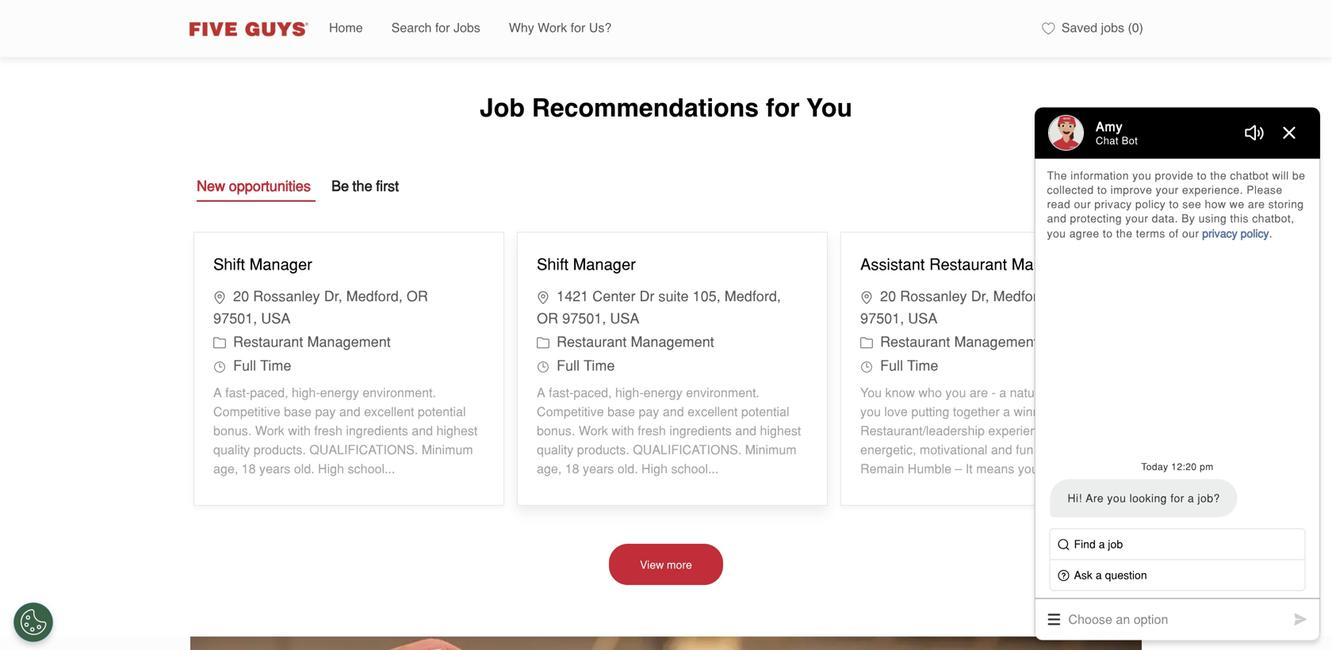Task type: describe. For each thing, give the bounding box(es) containing it.
dr, for manager
[[324, 287, 342, 304]]

products. for or
[[577, 442, 630, 457]]

bonus. for 20 rossanley dr, medford, or 97501, usa
[[213, 423, 252, 438]]

center
[[593, 287, 636, 304]]

1421
[[557, 287, 589, 304]]

shift manager for center
[[537, 255, 636, 274]]

quality for 1421 center dr suite 105, medford, or 97501, usa
[[537, 442, 574, 457]]

bonus. for 1421 center dr suite 105, medford, or 97501, usa
[[537, 423, 575, 438]]

new opportunities button
[[197, 175, 316, 202]]

highest for 1421 center dr suite 105, medford, or 97501, usa
[[760, 423, 802, 438]]

career level 7 image for time image corresponding to 20 rossanley dr, medford, or 97501, usa
[[213, 335, 226, 350]]

recommendations
[[532, 81, 759, 129]]

us?
[[589, 22, 612, 35]]

full for map pin image associated with shift manager
[[557, 357, 580, 374]]

for for job
[[766, 81, 800, 129]]

old. for usa
[[294, 461, 315, 476]]

energy for medford,
[[320, 385, 359, 400]]

map pin image
[[213, 289, 226, 304]]

work for 20 rossanley dr, medford, or 97501, usa
[[255, 423, 285, 438]]

0 horizontal spatial for
[[435, 22, 450, 35]]

energy for suite
[[644, 385, 683, 400]]

company logo image
[[179, 16, 315, 41]]

home link
[[329, 22, 363, 35]]

manager for rossanley
[[250, 255, 312, 274]]

experience.
[[989, 423, 1055, 438]]

restaurant/leadership
[[861, 423, 985, 438]]

(0)
[[1129, 22, 1144, 35]]

minimum for 20 rossanley dr, medford, or 97501, usa
[[422, 442, 473, 457]]

18 for usa
[[242, 461, 256, 476]]

motivational
[[920, 442, 988, 457]]

restaurant inside the assistant restaurant manager link
[[930, 255, 1008, 274]]

-
[[992, 385, 996, 400]]

job
[[480, 81, 525, 129]]

assistant restaurant manager link
[[861, 252, 1075, 277]]

full time for time icon
[[881, 357, 939, 374]]

base for usa
[[284, 404, 312, 419]]

shift for 1421
[[537, 255, 569, 274]]

fresh for or
[[638, 423, 666, 438]]

who
[[919, 385, 943, 400]]

usa for assistant
[[909, 310, 938, 327]]

excellent for 1421 center dr suite 105, medford, or 97501, usa
[[688, 404, 738, 419]]

fresh for usa
[[314, 423, 343, 438]]

restaurant for shift manager link associated with center
[[557, 333, 627, 350]]

products. for usa
[[254, 442, 306, 457]]

new opportunities
[[197, 177, 311, 194]]

dr, for restaurant
[[972, 287, 990, 304]]

sliderlatest jobs region
[[187, 226, 1152, 586]]

restaurant for the assistant restaurant manager link
[[881, 333, 951, 350]]

0 vertical spatial a
[[1000, 385, 1007, 400]]

you know who you are - a natural leader and you love putting together a winning team. restaurant/leadership experience. honest, energetic, motivational and fun individuals. remain humble – it means you're...
[[861, 385, 1113, 476]]

time for time image corresponding to 20 rossanley dr, medford, or 97501, usa
[[260, 357, 292, 374]]

years for usa
[[259, 461, 291, 476]]

with for or
[[612, 423, 635, 438]]

18 for or
[[565, 461, 580, 476]]

career level 7 image for time icon
[[861, 335, 874, 350]]

search
[[392, 22, 432, 35]]

a fast-paced, high-energy environment. competitive base pay and excellent potential bonus. work with fresh ingredients and highest quality products. qualifications. minimum age,  18 years old. high school... for medford,
[[213, 385, 478, 476]]

putting
[[912, 404, 950, 419]]

restaurant management for shift manager link related to rossanley
[[233, 333, 391, 350]]

97501, for assistant
[[861, 310, 905, 327]]

pay for dr
[[639, 404, 660, 419]]

humble
[[908, 461, 952, 476]]

105,
[[693, 287, 721, 304]]

leader
[[1053, 385, 1088, 400]]

individuals.
[[1038, 442, 1101, 457]]

manager for center
[[573, 255, 636, 274]]

why work for us?
[[509, 22, 612, 35]]

medford, for assistant restaurant manager
[[994, 287, 1050, 304]]

full time for time image for 1421 center dr suite 105, medford, or 97501, usa
[[557, 357, 615, 374]]

know
[[886, 385, 916, 400]]

why work for us? link
[[509, 22, 612, 35]]

base for or
[[608, 404, 636, 419]]

old. for or
[[618, 461, 638, 476]]

usa inside the 1421 center dr suite 105, medford, or 97501, usa
[[610, 310, 640, 327]]

means
[[977, 461, 1015, 476]]

rossanley for manager
[[253, 287, 320, 304]]

fast- for or
[[549, 385, 574, 400]]

20 rossanley dr, medford, or 97501, usa for manager
[[213, 287, 428, 327]]

age, for 1421 center dr suite 105, medford, or 97501, usa
[[537, 461, 562, 476]]

potential for 1421 center dr suite 105, medford, or 97501, usa
[[742, 404, 790, 419]]

qualifications. for suite
[[633, 442, 742, 457]]

energetic,
[[861, 442, 917, 457]]

job recommendations for you
[[480, 81, 853, 129]]

20 for shift
[[233, 287, 249, 304]]

be the first
[[332, 177, 399, 194]]

jobs
[[454, 22, 481, 35]]

time image
[[861, 358, 874, 373]]

–
[[956, 461, 963, 476]]

shift manager for rossanley
[[213, 255, 312, 274]]

career level 7 image for time image for 1421 center dr suite 105, medford, or 97501, usa
[[537, 335, 550, 350]]

or for assistant restaurant manager
[[1054, 287, 1076, 304]]

highest for 20 rossanley dr, medford, or 97501, usa
[[437, 423, 478, 438]]

time for time image for 1421 center dr suite 105, medford, or 97501, usa
[[584, 357, 615, 374]]

you're...
[[1019, 461, 1064, 476]]

ingredients for 20 rossanley dr, medford, or 97501, usa
[[346, 423, 408, 438]]

the
[[353, 177, 373, 194]]

why
[[509, 22, 535, 35]]

assistant
[[861, 255, 925, 274]]

work for 1421 center dr suite 105, medford, or 97501, usa
[[579, 423, 608, 438]]

view more button
[[609, 544, 723, 586]]

fun
[[1016, 442, 1034, 457]]



Task type: locate. For each thing, give the bounding box(es) containing it.
work inside list
[[538, 22, 567, 35]]

0 horizontal spatial restaurant management
[[233, 333, 391, 350]]

potential for 20 rossanley dr, medford, or 97501, usa
[[418, 404, 466, 419]]

2 quality from the left
[[537, 442, 574, 457]]

2 dr, from the left
[[972, 287, 990, 304]]

a fast-paced, high-energy environment. competitive base pay and excellent potential bonus. work with fresh ingredients and highest quality products. qualifications. minimum age,  18 years old. high school...
[[213, 385, 478, 476], [537, 385, 802, 476]]

honest,
[[1058, 423, 1102, 438]]

2 bonus. from the left
[[537, 423, 575, 438]]

quality for 20 rossanley dr, medford, or 97501, usa
[[213, 442, 250, 457]]

0 horizontal spatial 18
[[242, 461, 256, 476]]

1 horizontal spatial ingredients
[[670, 423, 732, 438]]

shift
[[213, 255, 245, 274], [537, 255, 569, 274]]

0 horizontal spatial shift manager link
[[213, 252, 312, 277]]

1 usa from the left
[[261, 310, 291, 327]]

0 horizontal spatial time image
[[213, 358, 226, 373]]

rossanley for restaurant
[[901, 287, 968, 304]]

0 horizontal spatial base
[[284, 404, 312, 419]]

or inside the 1421 center dr suite 105, medford, or 97501, usa
[[537, 310, 559, 327]]

shift manager link up 1421
[[537, 252, 636, 277]]

2 horizontal spatial 97501,
[[861, 310, 905, 327]]

1 shift manager link from the left
[[213, 252, 312, 277]]

restaurant management for the assistant restaurant manager link
[[881, 333, 1038, 350]]

2 usa from the left
[[610, 310, 640, 327]]

0 horizontal spatial products.
[[254, 442, 306, 457]]

environment. for 20 rossanley dr, medford, or 97501, usa
[[363, 385, 436, 400]]

for
[[435, 22, 450, 35], [571, 22, 586, 35], [766, 81, 800, 129]]

you left love
[[861, 404, 881, 419]]

it
[[966, 461, 973, 476]]

bonus.
[[213, 423, 252, 438], [537, 423, 575, 438]]

time
[[260, 357, 292, 374], [584, 357, 615, 374], [908, 357, 939, 374]]

1 career level 7 image from the left
[[213, 335, 226, 350]]

1 manager from the left
[[250, 255, 312, 274]]

1 ingredients from the left
[[346, 423, 408, 438]]

restaurant management
[[233, 333, 391, 350], [557, 333, 715, 350], [881, 333, 1038, 350]]

medford, inside the 1421 center dr suite 105, medford, or 97501, usa
[[725, 287, 781, 304]]

paced,
[[250, 385, 288, 400], [574, 385, 612, 400]]

remain
[[861, 461, 905, 476]]

ingredients for 1421 center dr suite 105, medford, or 97501, usa
[[670, 423, 732, 438]]

1 fast- from the left
[[225, 385, 250, 400]]

shift manager link
[[213, 252, 312, 277], [537, 252, 636, 277]]

1 horizontal spatial time image
[[537, 358, 550, 373]]

2 old. from the left
[[618, 461, 638, 476]]

1 restaurant management from the left
[[233, 333, 391, 350]]

20
[[233, 287, 249, 304], [881, 287, 897, 304]]

2 qualifications. from the left
[[633, 442, 742, 457]]

home
[[329, 22, 363, 35]]

1 horizontal spatial base
[[608, 404, 636, 419]]

are
[[970, 385, 989, 400]]

2 restaurant management from the left
[[557, 333, 715, 350]]

1 horizontal spatial old.
[[618, 461, 638, 476]]

2 horizontal spatial restaurant management
[[881, 333, 1038, 350]]

2 horizontal spatial manager
[[1012, 255, 1075, 274]]

2 a from the left
[[537, 385, 546, 400]]

1 horizontal spatial excellent
[[688, 404, 738, 419]]

opportunities
[[229, 177, 311, 194]]

0 horizontal spatial qualifications.
[[310, 442, 418, 457]]

full for map pin icon
[[233, 357, 256, 374]]

dr
[[640, 287, 655, 304]]

2 20 from the left
[[881, 287, 897, 304]]

rossanley down the assistant restaurant manager link
[[901, 287, 968, 304]]

2 shift manager from the left
[[537, 255, 636, 274]]

saved jobs (0)
[[1062, 22, 1144, 35]]

97501, for shift
[[213, 310, 257, 327]]

be the first button
[[332, 175, 404, 202]]

qualifications. for medford,
[[310, 442, 418, 457]]

1 20 from the left
[[233, 287, 249, 304]]

3 time from the left
[[908, 357, 939, 374]]

0 vertical spatial you
[[946, 385, 967, 400]]

1 management from the left
[[307, 333, 391, 350]]

0 horizontal spatial 97501,
[[213, 310, 257, 327]]

1 full from the left
[[233, 357, 256, 374]]

list containing home
[[315, 0, 1033, 57]]

2 paced, from the left
[[574, 385, 612, 400]]

0 horizontal spatial usa
[[261, 310, 291, 327]]

dr,
[[324, 287, 342, 304], [972, 287, 990, 304]]

0 horizontal spatial potential
[[418, 404, 466, 419]]

paced, for usa
[[250, 385, 288, 400]]

1 horizontal spatial career level 7 image
[[537, 335, 550, 350]]

1 horizontal spatial shift manager link
[[537, 252, 636, 277]]

work
[[538, 22, 567, 35], [255, 423, 285, 438], [579, 423, 608, 438]]

time for time icon
[[908, 357, 939, 374]]

1 horizontal spatial energy
[[644, 385, 683, 400]]

1 horizontal spatial 20 rossanley dr, medford, or 97501, usa
[[861, 287, 1076, 327]]

2 medford, from the left
[[725, 287, 781, 304]]

20 rossanley dr, medford, or 97501, usa
[[213, 287, 428, 327], [861, 287, 1076, 327]]

first
[[376, 177, 399, 194]]

1 horizontal spatial work
[[538, 22, 567, 35]]

shift up map pin icon
[[213, 255, 245, 274]]

2 97501, from the left
[[563, 310, 606, 327]]

potential
[[418, 404, 466, 419], [742, 404, 790, 419]]

search for jobs link
[[392, 22, 481, 35]]

paced, for or
[[574, 385, 612, 400]]

2 products. from the left
[[577, 442, 630, 457]]

high
[[318, 461, 344, 476], [642, 461, 668, 476]]

old.
[[294, 461, 315, 476], [618, 461, 638, 476]]

usa
[[261, 310, 291, 327], [610, 310, 640, 327], [909, 310, 938, 327]]

2 potential from the left
[[742, 404, 790, 419]]

0 horizontal spatial map pin image
[[537, 289, 550, 304]]

time image
[[213, 358, 226, 373], [537, 358, 550, 373]]

shift manager
[[213, 255, 312, 274], [537, 255, 636, 274]]

heart image
[[1043, 22, 1056, 35]]

3 medford, from the left
[[994, 287, 1050, 304]]

high for usa
[[318, 461, 344, 476]]

2 career level 7 image from the left
[[537, 335, 550, 350]]

medford,
[[346, 287, 403, 304], [725, 287, 781, 304], [994, 287, 1050, 304]]

you inside the you know who you are - a natural leader and you love putting together a winning team. restaurant/leadership experience. honest, energetic, motivational and fun individuals. remain humble – it means you're...
[[861, 385, 882, 400]]

3 usa from the left
[[909, 310, 938, 327]]

2 horizontal spatial full time
[[881, 357, 939, 374]]

0 horizontal spatial work
[[255, 423, 285, 438]]

minimum for 1421 center dr suite 105, medford, or 97501, usa
[[746, 442, 797, 457]]

1 years from the left
[[259, 461, 291, 476]]

minimum
[[422, 442, 473, 457], [746, 442, 797, 457]]

competitive
[[213, 404, 281, 419], [537, 404, 604, 419]]

1 base from the left
[[284, 404, 312, 419]]

2 horizontal spatial management
[[955, 333, 1038, 350]]

1 horizontal spatial 97501,
[[563, 310, 606, 327]]

1 old. from the left
[[294, 461, 315, 476]]

2 shift manager link from the left
[[537, 252, 636, 277]]

1 qualifications. from the left
[[310, 442, 418, 457]]

high for or
[[642, 461, 668, 476]]

0 horizontal spatial minimum
[[422, 442, 473, 457]]

2 time from the left
[[584, 357, 615, 374]]

1 horizontal spatial potential
[[742, 404, 790, 419]]

1 horizontal spatial competitive
[[537, 404, 604, 419]]

18
[[242, 461, 256, 476], [565, 461, 580, 476]]

1 horizontal spatial high
[[642, 461, 668, 476]]

and
[[1092, 385, 1113, 400], [339, 404, 361, 419], [663, 404, 684, 419], [412, 423, 433, 438], [736, 423, 757, 438], [992, 442, 1013, 457]]

2 horizontal spatial or
[[1054, 287, 1076, 304]]

2 18 from the left
[[565, 461, 580, 476]]

love
[[885, 404, 908, 419]]

2 management from the left
[[631, 333, 715, 350]]

1421 center dr suite 105, medford, or 97501, usa
[[537, 287, 781, 327]]

pay for dr,
[[315, 404, 336, 419]]

view more
[[640, 559, 692, 572]]

a up experience.
[[1004, 404, 1011, 419]]

2 ingredients from the left
[[670, 423, 732, 438]]

a for 20 rossanley dr, medford, or 97501, usa
[[213, 385, 222, 400]]

97501, inside the 1421 center dr suite 105, medford, or 97501, usa
[[563, 310, 606, 327]]

1 quality from the left
[[213, 442, 250, 457]]

2 full time from the left
[[557, 357, 615, 374]]

20 for assistant
[[881, 287, 897, 304]]

0 horizontal spatial a
[[213, 385, 222, 400]]

1 rossanley from the left
[[253, 287, 320, 304]]

map pin image for shift manager
[[537, 289, 550, 304]]

rossanley
[[253, 287, 320, 304], [901, 287, 968, 304]]

saved
[[1062, 22, 1098, 35]]

environment. for 1421 center dr suite 105, medford, or 97501, usa
[[686, 385, 760, 400]]

school...
[[348, 461, 395, 476], [672, 461, 719, 476]]

2 20 rossanley dr, medford, or 97501, usa from the left
[[861, 287, 1076, 327]]

suite
[[659, 287, 689, 304]]

high- for usa
[[292, 385, 320, 400]]

fresh
[[314, 423, 343, 438], [638, 423, 666, 438]]

pay
[[315, 404, 336, 419], [639, 404, 660, 419]]

a for 1421 center dr suite 105, medford, or 97501, usa
[[537, 385, 546, 400]]

2 a fast-paced, high-energy environment. competitive base pay and excellent potential bonus. work with fresh ingredients and highest quality products. qualifications. minimum age,  18 years old. high school... from the left
[[537, 385, 802, 476]]

qualifications.
[[310, 442, 418, 457], [633, 442, 742, 457]]

full
[[233, 357, 256, 374], [557, 357, 580, 374], [881, 357, 904, 374]]

more
[[667, 559, 692, 572]]

team.
[[1061, 404, 1093, 419]]

0 horizontal spatial or
[[407, 287, 428, 304]]

you left are
[[946, 385, 967, 400]]

excellent
[[364, 404, 415, 419], [688, 404, 738, 419]]

0 horizontal spatial old.
[[294, 461, 315, 476]]

shift manager up map pin icon
[[213, 255, 312, 274]]

energy
[[320, 385, 359, 400], [644, 385, 683, 400]]

2 school... from the left
[[672, 461, 719, 476]]

a
[[213, 385, 222, 400], [537, 385, 546, 400]]

2 high from the left
[[642, 461, 668, 476]]

time image for 20 rossanley dr, medford, or 97501, usa
[[213, 358, 226, 373]]

1 fresh from the left
[[314, 423, 343, 438]]

1 map pin image from the left
[[537, 289, 550, 304]]

1 horizontal spatial map pin image
[[861, 289, 874, 304]]

management for the assistant restaurant manager link
[[955, 333, 1038, 350]]

1 horizontal spatial high-
[[616, 385, 644, 400]]

1 18 from the left
[[242, 461, 256, 476]]

you
[[946, 385, 967, 400], [861, 404, 881, 419]]

1 horizontal spatial shift manager
[[537, 255, 636, 274]]

1 97501, from the left
[[213, 310, 257, 327]]

2 rossanley from the left
[[901, 287, 968, 304]]

1 horizontal spatial paced,
[[574, 385, 612, 400]]

1 horizontal spatial age,
[[537, 461, 562, 476]]

1 full time from the left
[[233, 357, 292, 374]]

0 horizontal spatial high-
[[292, 385, 320, 400]]

1 bonus. from the left
[[213, 423, 252, 438]]

school... for 20 rossanley dr, medford, or 97501, usa
[[348, 461, 395, 476]]

years for or
[[583, 461, 614, 476]]

0 horizontal spatial highest
[[437, 423, 478, 438]]

0 horizontal spatial you
[[807, 81, 853, 129]]

base
[[284, 404, 312, 419], [608, 404, 636, 419]]

new
[[197, 177, 225, 194]]

0 horizontal spatial medford,
[[346, 287, 403, 304]]

for for why
[[571, 22, 586, 35]]

0 horizontal spatial years
[[259, 461, 291, 476]]

map pin image left 1421
[[537, 289, 550, 304]]

2 horizontal spatial time
[[908, 357, 939, 374]]

natural
[[1010, 385, 1049, 400]]

assistant restaurant manager
[[861, 255, 1075, 274]]

3 97501, from the left
[[861, 310, 905, 327]]

0 horizontal spatial shift manager
[[213, 255, 312, 274]]

full time for time image corresponding to 20 rossanley dr, medford, or 97501, usa
[[233, 357, 292, 374]]

shift manager link for rossanley
[[213, 252, 312, 277]]

environment.
[[363, 385, 436, 400], [686, 385, 760, 400]]

0 horizontal spatial ingredients
[[346, 423, 408, 438]]

1 horizontal spatial medford,
[[725, 287, 781, 304]]

0 horizontal spatial paced,
[[250, 385, 288, 400]]

0 horizontal spatial excellent
[[364, 404, 415, 419]]

1 high- from the left
[[292, 385, 320, 400]]

products.
[[254, 442, 306, 457], [577, 442, 630, 457]]

2 time image from the left
[[537, 358, 550, 373]]

2 competitive from the left
[[537, 404, 604, 419]]

medford, for shift manager
[[346, 287, 403, 304]]

high- for or
[[616, 385, 644, 400]]

2 pay from the left
[[639, 404, 660, 419]]

1 horizontal spatial minimum
[[746, 442, 797, 457]]

full time
[[233, 357, 292, 374], [557, 357, 615, 374], [881, 357, 939, 374]]

a fast-paced, high-energy environment. competitive base pay and excellent potential bonus. work with fresh ingredients and highest quality products. qualifications. minimum age,  18 years old. high school... for suite
[[537, 385, 802, 476]]

2 fast- from the left
[[549, 385, 574, 400]]

1 shift manager from the left
[[213, 255, 312, 274]]

1 school... from the left
[[348, 461, 395, 476]]

1 horizontal spatial 18
[[565, 461, 580, 476]]

1 with from the left
[[288, 423, 311, 438]]

school... for 1421 center dr suite 105, medford, or 97501, usa
[[672, 461, 719, 476]]

years
[[259, 461, 291, 476], [583, 461, 614, 476]]

0 horizontal spatial career level 7 image
[[213, 335, 226, 350]]

a right -
[[1000, 385, 1007, 400]]

2 fresh from the left
[[638, 423, 666, 438]]

2 horizontal spatial work
[[579, 423, 608, 438]]

1 time image from the left
[[213, 358, 226, 373]]

2 horizontal spatial medford,
[[994, 287, 1050, 304]]

fast- for usa
[[225, 385, 250, 400]]

management
[[307, 333, 391, 350], [631, 333, 715, 350], [955, 333, 1038, 350]]

1 dr, from the left
[[324, 287, 342, 304]]

2 map pin image from the left
[[861, 289, 874, 304]]

3 career level 7 image from the left
[[861, 335, 874, 350]]

1 highest from the left
[[437, 423, 478, 438]]

highest
[[437, 423, 478, 438], [760, 423, 802, 438]]

0 horizontal spatial fast-
[[225, 385, 250, 400]]

you
[[807, 81, 853, 129], [861, 385, 882, 400]]

1 horizontal spatial restaurant management
[[557, 333, 715, 350]]

3 full from the left
[[881, 357, 904, 374]]

3 restaurant management from the left
[[881, 333, 1038, 350]]

3 manager from the left
[[1012, 255, 1075, 274]]

shift for 20
[[213, 255, 245, 274]]

1 horizontal spatial you
[[861, 385, 882, 400]]

3 full time from the left
[[881, 357, 939, 374]]

1 high from the left
[[318, 461, 344, 476]]

0 horizontal spatial high
[[318, 461, 344, 476]]

or for shift manager
[[407, 287, 428, 304]]

0 horizontal spatial with
[[288, 423, 311, 438]]

quality
[[213, 442, 250, 457], [537, 442, 574, 457]]

97501, down map pin icon
[[213, 310, 257, 327]]

career level 7 image
[[213, 335, 226, 350], [537, 335, 550, 350], [861, 335, 874, 350]]

1 20 rossanley dr, medford, or 97501, usa from the left
[[213, 287, 428, 327]]

2 shift from the left
[[537, 255, 569, 274]]

2 horizontal spatial full
[[881, 357, 904, 374]]

97501, down 1421
[[563, 310, 606, 327]]

shift up 1421
[[537, 255, 569, 274]]

winning
[[1014, 404, 1058, 419]]

age, for 20 rossanley dr, medford, or 97501, usa
[[213, 461, 238, 476]]

shift manager link for center
[[537, 252, 636, 277]]

0 horizontal spatial fresh
[[314, 423, 343, 438]]

1 horizontal spatial highest
[[760, 423, 802, 438]]

2 base from the left
[[608, 404, 636, 419]]

time image for 1421 center dr suite 105, medford, or 97501, usa
[[537, 358, 550, 373]]

high-
[[292, 385, 320, 400], [616, 385, 644, 400]]

ingredients
[[346, 423, 408, 438], [670, 423, 732, 438]]

manager
[[250, 255, 312, 274], [573, 255, 636, 274], [1012, 255, 1075, 274]]

1 vertical spatial a
[[1004, 404, 1011, 419]]

1 horizontal spatial full time
[[557, 357, 615, 374]]

or
[[407, 287, 428, 304], [1054, 287, 1076, 304], [537, 310, 559, 327]]

0 vertical spatial you
[[807, 81, 853, 129]]

1 vertical spatial you
[[861, 404, 881, 419]]

1 horizontal spatial qualifications.
[[633, 442, 742, 457]]

1 horizontal spatial manager
[[573, 255, 636, 274]]

0 horizontal spatial age,
[[213, 461, 238, 476]]

shift manager up 1421
[[537, 255, 636, 274]]

2 energy from the left
[[644, 385, 683, 400]]

2 high- from the left
[[616, 385, 644, 400]]

2 age, from the left
[[537, 461, 562, 476]]

0 horizontal spatial competitive
[[213, 404, 281, 419]]

1 a fast-paced, high-energy environment. competitive base pay and excellent potential bonus. work with fresh ingredients and highest quality products. qualifications. minimum age,  18 years old. high school... from the left
[[213, 385, 478, 476]]

2 horizontal spatial career level 7 image
[[861, 335, 874, 350]]

0 horizontal spatial shift
[[213, 255, 245, 274]]

restaurant management for shift manager link associated with center
[[557, 333, 715, 350]]

management for shift manager link related to rossanley
[[307, 333, 391, 350]]

excellent for 20 rossanley dr, medford, or 97501, usa
[[364, 404, 415, 419]]

map pin image for assistant restaurant manager
[[861, 289, 874, 304]]

2 full from the left
[[557, 357, 580, 374]]

competitive for usa
[[213, 404, 281, 419]]

shift manager link up map pin icon
[[213, 252, 312, 277]]

2 minimum from the left
[[746, 442, 797, 457]]

management for shift manager link associated with center
[[631, 333, 715, 350]]

restaurant
[[930, 255, 1008, 274], [233, 333, 303, 350], [557, 333, 627, 350], [881, 333, 951, 350]]

1 horizontal spatial usa
[[610, 310, 640, 327]]

1 horizontal spatial shift
[[537, 255, 569, 274]]

restaurant for shift manager link related to rossanley
[[233, 333, 303, 350]]

1 potential from the left
[[418, 404, 466, 419]]

1 horizontal spatial years
[[583, 461, 614, 476]]

1 competitive from the left
[[213, 404, 281, 419]]

20 right map pin icon
[[233, 287, 249, 304]]

1 medford, from the left
[[346, 287, 403, 304]]

rossanley right map pin icon
[[253, 287, 320, 304]]

1 environment. from the left
[[363, 385, 436, 400]]

0 horizontal spatial 20
[[233, 287, 249, 304]]

1 horizontal spatial management
[[631, 333, 715, 350]]

97501, up time icon
[[861, 310, 905, 327]]

usa for shift
[[261, 310, 291, 327]]

1 age, from the left
[[213, 461, 238, 476]]

be
[[332, 177, 349, 194]]

2 years from the left
[[583, 461, 614, 476]]

1 a from the left
[[213, 385, 222, 400]]

0 horizontal spatial you
[[861, 404, 881, 419]]

20 down assistant
[[881, 287, 897, 304]]

1 horizontal spatial fresh
[[638, 423, 666, 438]]

2 environment. from the left
[[686, 385, 760, 400]]

0 horizontal spatial dr,
[[324, 287, 342, 304]]

0 horizontal spatial environment.
[[363, 385, 436, 400]]

0 horizontal spatial energy
[[320, 385, 359, 400]]

a
[[1000, 385, 1007, 400], [1004, 404, 1011, 419]]

1 horizontal spatial school...
[[672, 461, 719, 476]]

2 highest from the left
[[760, 423, 802, 438]]

0 horizontal spatial pay
[[315, 404, 336, 419]]

with for usa
[[288, 423, 311, 438]]

1 excellent from the left
[[364, 404, 415, 419]]

1 products. from the left
[[254, 442, 306, 457]]

2 excellent from the left
[[688, 404, 738, 419]]

1 horizontal spatial products.
[[577, 442, 630, 457]]

map pin image
[[537, 289, 550, 304], [861, 289, 874, 304]]

3 management from the left
[[955, 333, 1038, 350]]

full for map pin image for assistant restaurant manager
[[881, 357, 904, 374]]

1 energy from the left
[[320, 385, 359, 400]]

1 horizontal spatial rossanley
[[901, 287, 968, 304]]

view
[[640, 559, 664, 572]]

1 pay from the left
[[315, 404, 336, 419]]

1 paced, from the left
[[250, 385, 288, 400]]

20 rossanley dr, medford, or 97501, usa for restaurant
[[861, 287, 1076, 327]]

2 horizontal spatial for
[[766, 81, 800, 129]]

1 horizontal spatial quality
[[537, 442, 574, 457]]

0 horizontal spatial a fast-paced, high-energy environment. competitive base pay and excellent potential bonus. work with fresh ingredients and highest quality products. qualifications. minimum age,  18 years old. high school...
[[213, 385, 478, 476]]

1 minimum from the left
[[422, 442, 473, 457]]

0 horizontal spatial full
[[233, 357, 256, 374]]

competitive for or
[[537, 404, 604, 419]]

1 horizontal spatial or
[[537, 310, 559, 327]]

map pin image down assistant
[[861, 289, 874, 304]]

together
[[954, 404, 1000, 419]]

search for jobs
[[392, 22, 481, 35]]

1 time from the left
[[260, 357, 292, 374]]

2 manager from the left
[[573, 255, 636, 274]]

list
[[315, 0, 1033, 57]]

1 horizontal spatial dr,
[[972, 287, 990, 304]]

1 vertical spatial you
[[861, 385, 882, 400]]

0 horizontal spatial bonus.
[[213, 423, 252, 438]]

jobs
[[1102, 22, 1125, 35]]

1 horizontal spatial 20
[[881, 287, 897, 304]]



Task type: vqa. For each thing, say whether or not it's contained in the screenshot.


